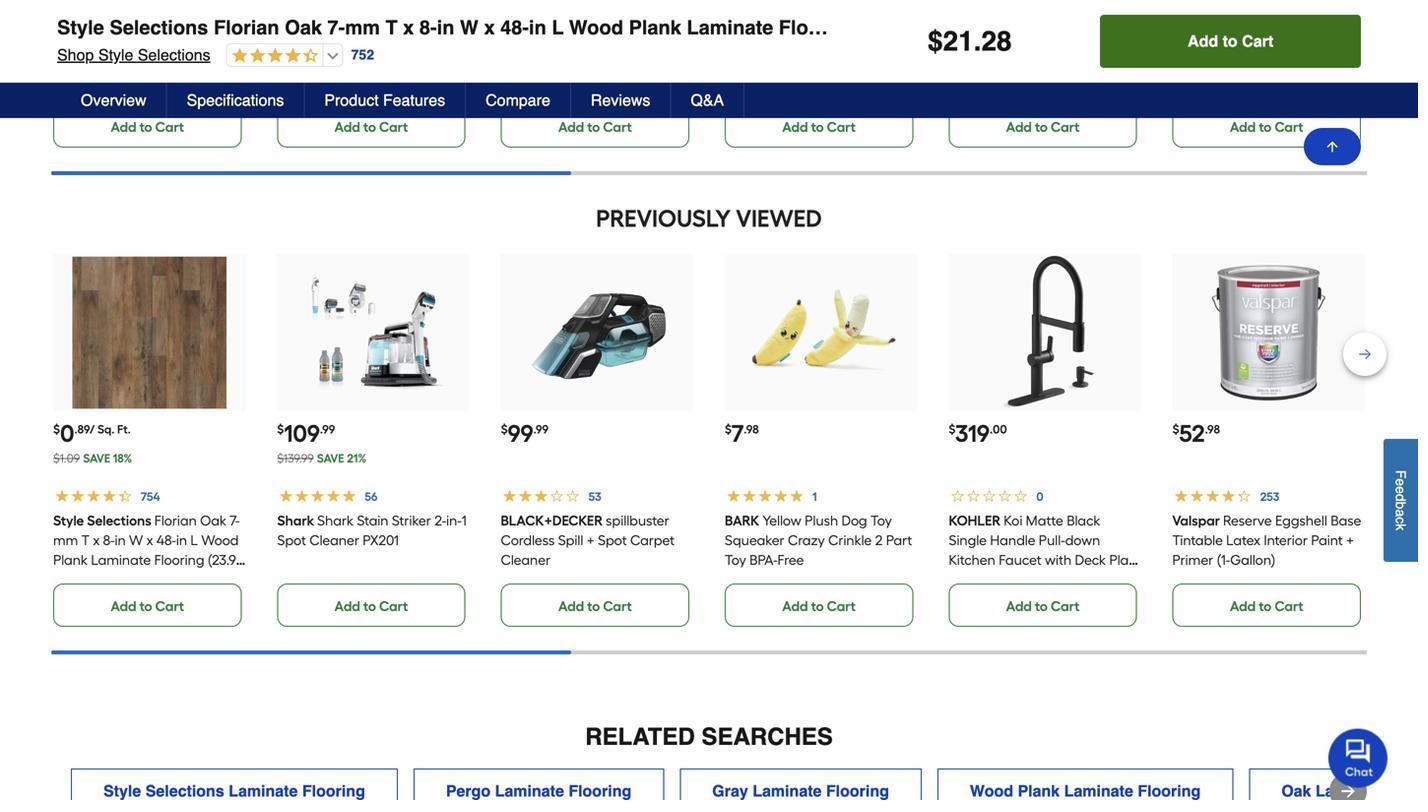 Task type: describe. For each thing, give the bounding box(es) containing it.
style selections
[[53, 513, 151, 530]]

add to cart for the 109 list item
[[335, 599, 408, 615]]

laminate inside florian oak 7- mm t x 8-in w x 48-in l wood plank laminate flooring (23.91- sq ft)
[[91, 552, 151, 569]]

3 list item from the left
[[501, 0, 694, 148]]

109 list item
[[277, 254, 470, 628]]

0 vertical spatial 8-
[[420, 16, 437, 39]]

f e e d b a c k
[[1393, 471, 1409, 531]]

add for 52 list item
[[1230, 599, 1256, 615]]

(1-
[[1217, 552, 1231, 569]]

30-ft x 3.34-ft x 2-mm standard foam flooring underlayment (100-sq ft /roll)
[[53, 33, 244, 89]]

q&a button
[[671, 83, 745, 118]]

add to cart link for fifth list item from right
[[277, 105, 466, 148]]

1 horizontal spatial w
[[460, 16, 479, 39]]

black+decker spillbuster cordless spill + spot carpet cleaner image
[[520, 256, 674, 410]]

0 vertical spatial l
[[552, 16, 564, 39]]

1 horizontal spatial t
[[386, 16, 398, 39]]

add for third list item from left
[[559, 119, 584, 136]]

poly
[[828, 53, 854, 70]]

25-ft x 4-ft x 2- mm premium foam flooring underlayment (100-sq ft /panel)
[[501, 33, 678, 109]]

arrow up image
[[1325, 139, 1341, 155]]

cleaner inside the spillbuster cordless spill + spot carpet cleaner
[[501, 552, 551, 569]]

ft) inside florian oak 7- mm t x 8-in w x 48-in l wood plank laminate flooring (23.91- sq ft)
[[71, 572, 85, 589]]

sq.
[[97, 423, 115, 437]]

single
[[949, 533, 987, 549]]

tintable
[[1173, 533, 1224, 549]]

mm inside florian oak 7- mm t x 8-in w x 48-in l wood plank laminate flooring (23.91- sq ft)
[[53, 533, 78, 549]]

7 list item
[[725, 254, 917, 628]]

7
[[732, 420, 744, 448]]

spillbuster cordless spill + spot carpet cleaner
[[501, 513, 675, 569]]

1 horizontal spatial florian
[[214, 16, 279, 39]]

$ for 109
[[277, 423, 284, 437]]

save for 109
[[317, 452, 344, 466]]

sq left .
[[926, 16, 949, 39]]

3.34-
[[190, 33, 220, 50]]

add for 319 "list item"
[[1006, 599, 1032, 615]]

add to cart for 1st list item from left
[[111, 119, 184, 136]]

to for second list item from the right
[[1035, 119, 1048, 136]]

1 horizontal spatial 7-
[[328, 16, 345, 39]]

style for style selections
[[53, 513, 84, 530]]

.99 for 99
[[534, 423, 549, 437]]

flooring inside the 25-ft x 4-ft x 2- mm premium foam flooring underlayment (100-sq ft /panel)
[[628, 53, 678, 70]]

0 vertical spatial oak
[[285, 16, 322, 39]]

add for the 109 list item
[[335, 599, 360, 615]]

add for second list item from the right
[[1006, 119, 1032, 136]]

30-
[[147, 33, 167, 50]]

48- inside florian oak 7- mm t x 8-in w x 48-in l wood plank laminate flooring (23.91- sq ft)
[[157, 533, 176, 549]]

add to cart link for the 109 list item
[[277, 584, 466, 628]]

shark shark stain striker 2-in-1 spot cleaner px201 image
[[296, 256, 450, 410]]

gallon)
[[1231, 552, 1276, 569]]

$ for 99
[[501, 423, 508, 437]]

add for third list item from the right
[[783, 119, 808, 136]]

0 vertical spatial (23.91-
[[863, 16, 926, 39]]

add to cart for 0 list item
[[111, 599, 184, 615]]

$ 109 .99
[[277, 420, 335, 448]]

flooring inside 30-ft x 3.34-ft x 2-mm standard foam flooring underlayment (100-sq ft /roll)
[[194, 53, 244, 70]]

t inside florian oak 7- mm t x 8-in w x 48-in l wood plank laminate flooring (23.91- sq ft)
[[81, 533, 90, 549]]

source for premium
[[772, 33, 815, 50]]

.98 for 52
[[1205, 423, 1221, 437]]

to for 0 list item
[[139, 599, 152, 615]]

to for third list item from the right
[[811, 119, 824, 136]]

l inside florian oak 7- mm t x 8-in w x 48-in l wood plank laminate flooring (23.91- sq ft)
[[191, 533, 198, 549]]

shop style selections
[[57, 46, 210, 64]]

2 list item from the left
[[277, 0, 470, 148]]

$ for 21
[[928, 26, 943, 57]]

x inside 36-in x 144-ft 432-sq ft felt roof underlayment
[[1248, 33, 1254, 50]]

2- inside the shark stain striker 2-in-1 spot cleaner px201
[[434, 513, 446, 530]]

(23.91- inside florian oak 7- mm t x 8-in w x 48-in l wood plank laminate flooring (23.91- sq ft)
[[208, 552, 245, 569]]

roof
[[1198, 53, 1227, 70]]

kohler
[[949, 513, 1001, 530]]

$ for 319
[[949, 423, 956, 437]]

$ 21 . 28
[[928, 26, 1012, 57]]

4 list item from the left
[[725, 0, 917, 148]]

bpa-
[[750, 552, 778, 569]]

d
[[1393, 494, 1409, 502]]

latex
[[1227, 533, 1261, 549]]

add to cart link for 99 list item
[[501, 584, 690, 628]]

to for 319 "list item"
[[1035, 599, 1048, 615]]

style for style selections florian oak 7-mm t x 8-in w x 48-in l wood plank laminate flooring (23.91-sq ft)
[[57, 16, 104, 39]]

and
[[949, 572, 974, 589]]

black
[[1067, 513, 1101, 530]]

add to cart for second list item from the right
[[1006, 119, 1080, 136]]

kohler koi matte black single handle pull-down kitchen faucet with deck plate and soap dispenser included image
[[968, 256, 1122, 410]]

add inside 'button'
[[1188, 32, 1219, 50]]

a
[[1393, 510, 1409, 517]]

cart for list item containing apoc
[[1275, 119, 1304, 136]]

w inside florian oak 7- mm t x 8-in w x 48-in l wood plank laminate flooring (23.91- sq ft)
[[129, 533, 143, 549]]

eggshell
[[1276, 513, 1328, 530]]

mm inside the 25-ft x 4-ft x 2- mm premium foam flooring underlayment (100-sq ft /panel)
[[501, 53, 526, 70]]

1 horizontal spatial plank
[[629, 16, 682, 39]]

.89/
[[74, 423, 95, 437]]

k
[[1393, 524, 1409, 531]]

sq inside the 25-ft x 4-ft x 2- mm premium foam flooring underlayment (100-sq ft /panel)
[[624, 73, 639, 89]]

$ for 0
[[53, 423, 60, 437]]

crazy
[[788, 533, 825, 549]]

shark for shark
[[277, 513, 314, 530]]

1 horizontal spatial ft)
[[954, 16, 974, 39]]

(100- for premium
[[594, 73, 624, 89]]

3 project from the left
[[949, 33, 993, 50]]

pc
[[1108, 33, 1124, 50]]

2
[[875, 533, 883, 549]]

koi
[[1004, 513, 1023, 530]]

$139.99 save 21%
[[277, 452, 367, 466]]

to for 1st list item from left
[[139, 119, 152, 136]]

/panel)
[[501, 92, 546, 109]]

underlayment inside underlayment tape silver
[[364, 33, 454, 50]]

selections for style selections
[[87, 513, 151, 530]]

add to cart link for third list item from left
[[501, 105, 690, 148]]

handle
[[990, 533, 1036, 549]]

add to cart for 319 "list item"
[[1006, 599, 1080, 615]]

bark yellow plush dog toy squeaker crazy crinkle 2 part toy bpa-free image
[[744, 256, 898, 410]]

319 list item
[[949, 254, 1141, 628]]

product features
[[325, 91, 445, 109]]

underlayment inside 36-in x 144-ft 432-sq ft felt roof underlayment
[[1230, 53, 1320, 70]]

in-
[[446, 513, 462, 530]]

109
[[284, 420, 320, 448]]

52 list item
[[1173, 254, 1365, 628]]

add for 1st list item from left
[[111, 119, 136, 136]]

kitchen
[[949, 552, 996, 569]]

4- inside the 25-ft x 4-ft x 2- mm premium foam flooring underlayment (100-sq ft /panel)
[[630, 33, 642, 50]]

reviews button
[[571, 83, 671, 118]]

product
[[325, 91, 379, 109]]

arrow right image
[[1339, 782, 1359, 801]]

752
[[351, 47, 374, 63]]

cleaner inside the shark stain striker 2-in-1 spot cleaner px201
[[309, 533, 359, 549]]

c
[[1393, 517, 1409, 524]]

valspar reserve eggshell base tintable latex interior paint + primer (1-gallon) image
[[1192, 256, 1346, 410]]

sq inside 36-in x 144-ft 432-sq ft felt roof underlayment
[[1323, 33, 1337, 50]]

add for list item containing apoc
[[1230, 119, 1256, 136]]

25-
[[588, 33, 607, 50]]

1 horizontal spatial 48-
[[501, 16, 529, 39]]

compare button
[[466, 83, 571, 118]]

koi matte black single handle pull-down kitchen faucet with deck plate and soap dispenser included
[[949, 513, 1141, 589]]

add for 99 list item
[[559, 599, 584, 615]]

3 project source from the left
[[949, 33, 1039, 50]]

underlayment inside 26.33-ft x 3.83-ft x 6-mil premium poly film flooring underlayment (100-sq ft / (roll)
[[779, 73, 868, 89]]

down
[[1065, 533, 1101, 549]]

cart for third list item from the right
[[827, 119, 856, 136]]

valspar
[[1173, 513, 1221, 530]]

viewed
[[736, 205, 822, 233]]

432-
[[1296, 33, 1323, 50]]

28
[[982, 26, 1012, 57]]

1 vertical spatial selections
[[138, 46, 210, 64]]

film
[[857, 53, 882, 70]]

21
[[943, 26, 974, 57]]

yellow plush dog toy squeaker crazy crinkle 2 part toy bpa-free
[[725, 513, 912, 569]]

to for 52 list item
[[1259, 599, 1272, 615]]

flooring inside flooring 4-pc installation kit
[[1042, 33, 1093, 50]]

part
[[886, 533, 912, 549]]

base
[[1331, 513, 1362, 530]]

to for 7 list item
[[811, 599, 824, 615]]

overview button
[[61, 83, 167, 118]]

cart for 1st list item from left
[[155, 119, 184, 136]]

dispenser
[[1014, 572, 1076, 589]]

to inside add to cart 'button'
[[1223, 32, 1238, 50]]

$139.99
[[277, 452, 314, 466]]

soap
[[978, 572, 1010, 589]]

features
[[383, 91, 445, 109]]

style selections florian oak 7-mm t x 8-in w x 48-in l wood plank laminate flooring (23.91-sq ft)
[[57, 16, 974, 39]]

overview
[[81, 91, 146, 109]]

reserve eggshell base tintable latex interior paint + primer (1-gallon)
[[1173, 513, 1362, 569]]

cart for 319 "list item"
[[1051, 599, 1080, 615]]

sq inside 30-ft x 3.34-ft x 2-mm standard foam flooring underlayment (100-sq ft /roll)
[[176, 73, 191, 89]]

1 list item from the left
[[53, 0, 246, 148]]

specifications
[[187, 91, 284, 109]]

save for 0
[[83, 452, 110, 466]]

project source for standard
[[53, 33, 144, 50]]

3.83-
[[878, 33, 908, 50]]

underlayment inside 30-ft x 3.34-ft x 2-mm standard foam flooring underlayment (100-sq ft /roll)
[[53, 73, 143, 89]]

in inside 36-in x 144-ft 432-sq ft felt roof underlayment
[[1233, 33, 1244, 50]]

plate
[[1110, 552, 1141, 569]]

matte
[[1026, 513, 1064, 530]]

$ 52 .98
[[1173, 420, 1221, 448]]

18%
[[113, 452, 132, 466]]

cart for 99 list item
[[603, 599, 632, 615]]

bark
[[725, 513, 760, 530]]

to for the 109 list item
[[363, 599, 376, 615]]

36-
[[1214, 33, 1233, 50]]

shark for shark stain striker 2-in-1 spot cleaner px201
[[317, 513, 354, 530]]

add to cart for third list item from the right
[[783, 119, 856, 136]]

carpet
[[631, 533, 675, 549]]



Task type: locate. For each thing, give the bounding box(es) containing it.
installation
[[949, 53, 1018, 70]]

$ 99 .99
[[501, 420, 549, 448]]

.00
[[990, 423, 1007, 437]]

add to cart down the spillbuster cordless spill + spot carpet cleaner at the bottom left
[[559, 599, 632, 615]]

add to cart down 36-in x 144-ft 432-sq ft felt roof underlayment
[[1230, 119, 1304, 136]]

paint
[[1312, 533, 1343, 549]]

underlayment up features
[[364, 33, 454, 50]]

florian up 4.4 stars image
[[214, 16, 279, 39]]

q&a
[[691, 91, 724, 109]]

spot inside the spillbuster cordless spill + spot carpet cleaner
[[598, 533, 627, 549]]

shark
[[277, 513, 314, 530], [317, 513, 354, 530]]

premium inside the 25-ft x 4-ft x 2- mm premium foam flooring underlayment (100-sq ft /panel)
[[529, 53, 586, 70]]

$ 7 .98
[[725, 420, 759, 448]]

1 vertical spatial oak
[[200, 513, 227, 530]]

add to cart button
[[1101, 15, 1361, 68]]

to down kit
[[1035, 119, 1048, 136]]

1 vertical spatial toy
[[725, 552, 747, 569]]

3 source from the left
[[996, 33, 1039, 50]]

related searches
[[585, 724, 833, 751]]

2 floorcomfort from the left
[[501, 33, 585, 50]]

1 vertical spatial 48-
[[157, 533, 176, 549]]

2 (100- from the left
[[594, 73, 624, 89]]

1 .98 from the left
[[744, 423, 759, 437]]

squeaker
[[725, 533, 785, 549]]

project
[[53, 33, 97, 50], [725, 33, 769, 50], [949, 33, 993, 50]]

add to cart inside 'button'
[[1188, 32, 1274, 50]]

sq inside 26.33-ft x 3.83-ft x 6-mil premium poly film flooring underlayment (100-sq ft / (roll)
[[902, 73, 917, 89]]

add inside 7 list item
[[783, 599, 808, 615]]

to down px201
[[363, 599, 376, 615]]

to for list item containing apoc
[[1259, 119, 1272, 136]]

cart down product features button
[[379, 119, 408, 136]]

project for 2-
[[53, 33, 97, 50]]

0 horizontal spatial cleaner
[[309, 533, 359, 549]]

cart
[[1242, 32, 1274, 50], [155, 119, 184, 136], [379, 119, 408, 136], [603, 119, 632, 136], [827, 119, 856, 136], [1051, 119, 1080, 136], [1275, 119, 1304, 136], [155, 599, 184, 615], [379, 599, 408, 615], [603, 599, 632, 615], [827, 599, 856, 615], [1051, 599, 1080, 615], [1275, 599, 1304, 615]]

$ for 52
[[1173, 423, 1180, 437]]

add to cart link for 7 list item
[[725, 584, 914, 628]]

selections for style selections florian oak 7-mm t x 8-in w x 48-in l wood plank laminate flooring (23.91-sq ft)
[[110, 16, 208, 39]]

2 4- from the left
[[1096, 33, 1108, 50]]

underlayment down the 144-
[[1230, 53, 1320, 70]]

1 vertical spatial plank
[[53, 552, 88, 569]]

add to cart down overview button on the top of the page
[[111, 119, 184, 136]]

1 vertical spatial w
[[129, 533, 143, 549]]

style selections florian oak 7-mm t x 8-in w x 48-in l wood plank laminate flooring (23.91-sq ft) image
[[72, 256, 226, 410]]

1 horizontal spatial l
[[552, 16, 564, 39]]

t up product features
[[386, 16, 398, 39]]

add to cart link for 1st list item from left
[[53, 105, 242, 148]]

add inside 52 list item
[[1230, 599, 1256, 615]]

foam down 30-
[[155, 53, 191, 70]]

product features button
[[305, 83, 466, 118]]

/roll)
[[207, 73, 239, 89]]

1 horizontal spatial save
[[317, 452, 344, 466]]

1 horizontal spatial foam
[[589, 53, 624, 70]]

0 horizontal spatial 8-
[[103, 533, 115, 549]]

add to cart down "free"
[[783, 599, 856, 615]]

sq inside florian oak 7- mm t x 8-in w x 48-in l wood plank laminate flooring (23.91- sq ft)
[[53, 572, 68, 589]]

add down 26.33-ft x 3.83-ft x 6-mil premium poly film flooring underlayment (100-sq ft / (roll)
[[783, 119, 808, 136]]

0
[[60, 420, 74, 448]]

source left 26.33-
[[772, 33, 815, 50]]

cart down crinkle
[[827, 599, 856, 615]]

silver
[[310, 53, 343, 70]]

(100- inside 30-ft x 3.34-ft x 2-mm standard foam flooring underlayment (100-sq ft /roll)
[[146, 73, 176, 89]]

0 horizontal spatial premium
[[529, 53, 586, 70]]

florian right style selections
[[154, 513, 197, 530]]

.99 up black+decker
[[534, 423, 549, 437]]

save inside the 109 list item
[[317, 452, 344, 466]]

ft) down style selections
[[71, 572, 85, 589]]

1 save from the left
[[83, 452, 110, 466]]

cart for the 109 list item
[[379, 599, 408, 615]]

0 vertical spatial florian
[[214, 16, 279, 39]]

to down 26.33-ft x 3.83-ft x 6-mil premium poly film flooring underlayment (100-sq ft / (roll)
[[811, 119, 824, 136]]

add to cart link inside 52 list item
[[1173, 584, 1361, 628]]

add down product
[[335, 119, 360, 136]]

cleaner down stain
[[309, 533, 359, 549]]

0 horizontal spatial foam
[[155, 53, 191, 70]]

add inside 99 list item
[[559, 599, 584, 615]]

cleaner down cordless
[[501, 552, 551, 569]]

$ inside '$ 7 .98'
[[725, 423, 732, 437]]

1 spot from the left
[[277, 533, 306, 549]]

add down the gallon)
[[1230, 599, 1256, 615]]

cart down px201
[[379, 599, 408, 615]]

8- down style selections
[[103, 533, 115, 549]]

+ inside the spillbuster cordless spill + spot carpet cleaner
[[587, 533, 595, 549]]

sq right the 144-
[[1323, 33, 1337, 50]]

2- left standard
[[53, 53, 65, 70]]

0 vertical spatial w
[[460, 16, 479, 39]]

0 horizontal spatial .99
[[320, 423, 335, 437]]

premium up /panel)
[[529, 53, 586, 70]]

mm left standard
[[65, 53, 90, 70]]

add inside 0 list item
[[111, 599, 136, 615]]

add to cart link inside 319 "list item"
[[949, 584, 1137, 628]]

.98 up bark
[[744, 423, 759, 437]]

sq down style selections
[[53, 572, 68, 589]]

underlayment tape silver
[[277, 33, 454, 70]]

plank right 25-
[[629, 16, 682, 39]]

add to cart inside 52 list item
[[1230, 599, 1304, 615]]

cart for 52 list item
[[1275, 599, 1304, 615]]

ft.
[[117, 423, 131, 437]]

add down kit
[[1006, 119, 1032, 136]]

felt
[[1173, 53, 1195, 70]]

add to cart for 99 list item
[[559, 599, 632, 615]]

mil
[[747, 53, 765, 70]]

+ right spill
[[587, 533, 595, 549]]

project for 6-
[[725, 33, 769, 50]]

$1.09 save 18%
[[53, 452, 132, 466]]

cart for fifth list item from right
[[379, 119, 408, 136]]

to inside 319 "list item"
[[1035, 599, 1048, 615]]

list item
[[53, 0, 246, 148], [277, 0, 470, 148], [501, 0, 694, 148], [725, 0, 917, 148], [949, 0, 1141, 148], [1173, 0, 1365, 148]]

cordless
[[501, 533, 555, 549]]

5 list item from the left
[[949, 0, 1141, 148]]

$ inside $ 52 .98
[[1173, 423, 1180, 437]]

0 vertical spatial laminate
[[687, 16, 774, 39]]

style inside 0 list item
[[53, 513, 84, 530]]

sq up reviews
[[624, 73, 639, 89]]

shark down the $139.99
[[277, 513, 314, 530]]

add down reviews button at the left top of page
[[559, 119, 584, 136]]

0 horizontal spatial toy
[[725, 552, 747, 569]]

source up kit
[[996, 33, 1039, 50]]

cart for second list item from the right
[[1051, 119, 1080, 136]]

48-
[[501, 16, 529, 39], [157, 533, 176, 549]]

plank inside florian oak 7- mm t x 8-in w x 48-in l wood plank laminate flooring (23.91- sq ft)
[[53, 552, 88, 569]]

0 horizontal spatial source
[[100, 33, 144, 50]]

1 vertical spatial ft)
[[71, 572, 85, 589]]

floorcomfort left 25-
[[501, 33, 585, 50]]

premium for project source
[[769, 53, 825, 70]]

1 horizontal spatial project source
[[725, 33, 815, 50]]

2 horizontal spatial (100-
[[872, 73, 902, 89]]

to down yellow plush dog toy squeaker crazy crinkle 2 part toy bpa-free
[[811, 599, 824, 615]]

specifications button
[[167, 83, 305, 118]]

mm inside 30-ft x 3.34-ft x 2-mm standard foam flooring underlayment (100-sq ft /roll)
[[65, 53, 90, 70]]

add to cart link inside 7 list item
[[725, 584, 914, 628]]

to inside 7 list item
[[811, 599, 824, 615]]

1 horizontal spatial cleaner
[[501, 552, 551, 569]]

6-
[[735, 53, 747, 70]]

tape
[[277, 53, 306, 70]]

2 .99 from the left
[[534, 423, 549, 437]]

mm down style selections
[[53, 533, 78, 549]]

underlayment down poly
[[779, 73, 868, 89]]

0 horizontal spatial 48-
[[157, 533, 176, 549]]

1 vertical spatial 7-
[[230, 513, 240, 530]]

4-
[[630, 33, 642, 50], [1096, 33, 1108, 50]]

add to cart inside 99 list item
[[559, 599, 632, 615]]

ft
[[167, 33, 176, 50], [220, 33, 229, 50], [607, 33, 617, 50], [642, 33, 652, 50], [855, 33, 865, 50], [908, 33, 917, 50], [1283, 33, 1292, 50], [1341, 33, 1350, 50], [194, 73, 204, 89], [642, 73, 652, 89], [725, 92, 735, 109]]

shop
[[57, 46, 94, 64]]

0 horizontal spatial l
[[191, 533, 198, 549]]

$ inside the $ 319 .00
[[949, 423, 956, 437]]

add to cart inside the 109 list item
[[335, 599, 408, 615]]

.99 inside $ 99 .99
[[534, 423, 549, 437]]

add to cart link inside 99 list item
[[501, 584, 690, 628]]

1 horizontal spatial shark
[[317, 513, 354, 530]]

0 horizontal spatial .98
[[744, 423, 759, 437]]

foam for 25-
[[589, 53, 624, 70]]

related
[[585, 724, 695, 751]]

e up d
[[1393, 479, 1409, 487]]

2- left "1"
[[434, 513, 446, 530]]

foam for 30-
[[155, 53, 191, 70]]

0 horizontal spatial 7-
[[230, 513, 240, 530]]

to for 99 list item
[[587, 599, 600, 615]]

2 vertical spatial style
[[53, 513, 84, 530]]

free
[[778, 552, 804, 569]]

add to cart for 7 list item
[[783, 599, 856, 615]]

add to cart link for second list item from the right
[[949, 105, 1137, 148]]

add to cart inside 319 "list item"
[[1006, 599, 1080, 615]]

cart for 0 list item
[[155, 599, 184, 615]]

2 shark from the left
[[317, 513, 354, 530]]

.98 for 7
[[744, 423, 759, 437]]

to down reviews
[[587, 119, 600, 136]]

oak
[[285, 16, 322, 39], [200, 513, 227, 530]]

.99 inside $ 109 .99
[[320, 423, 335, 437]]

add for fifth list item from right
[[335, 119, 360, 136]]

searches
[[702, 724, 833, 751]]

0 horizontal spatial plank
[[53, 552, 88, 569]]

to down dispenser
[[1035, 599, 1048, 615]]

wood inside florian oak 7- mm t x 8-in w x 48-in l wood plank laminate flooring (23.91- sq ft)
[[201, 533, 239, 549]]

2 project from the left
[[725, 33, 769, 50]]

1 vertical spatial style
[[98, 46, 133, 64]]

cart down flooring 4-pc installation kit
[[1051, 119, 1080, 136]]

add up roof
[[1188, 32, 1219, 50]]

1 horizontal spatial 8-
[[420, 16, 437, 39]]

add down spill
[[559, 599, 584, 615]]

1 shark from the left
[[277, 513, 314, 530]]

0 vertical spatial t
[[386, 16, 398, 39]]

1 vertical spatial wood
[[201, 533, 239, 549]]

/
[[738, 92, 744, 109]]

4- left apoc
[[1096, 33, 1108, 50]]

add to cart for list item containing apoc
[[1230, 119, 1304, 136]]

0 horizontal spatial floorcomfort
[[277, 33, 361, 50]]

premium for floorcomfort
[[529, 53, 586, 70]]

1 vertical spatial laminate
[[91, 552, 151, 569]]

1 vertical spatial 8-
[[103, 533, 115, 549]]

cart inside 7 list item
[[827, 599, 856, 615]]

cart inside 52 list item
[[1275, 599, 1304, 615]]

1 source from the left
[[100, 33, 144, 50]]

6 list item from the left
[[1173, 0, 1365, 148]]

cart down dispenser
[[1051, 599, 1080, 615]]

add down dispenser
[[1006, 599, 1032, 615]]

source for standard
[[100, 33, 144, 50]]

1 horizontal spatial (23.91-
[[863, 16, 926, 39]]

to up roof
[[1223, 32, 1238, 50]]

$
[[928, 26, 943, 57], [53, 423, 60, 437], [277, 423, 284, 437], [501, 423, 508, 437], [725, 423, 732, 437], [949, 423, 956, 437], [1173, 423, 1180, 437]]

f
[[1393, 471, 1409, 479]]

plank down style selections
[[53, 552, 88, 569]]

floorcomfort for 25-ft x 4-ft x 2- mm premium foam flooring underlayment (100-sq ft /panel)
[[501, 33, 585, 50]]

2 horizontal spatial source
[[996, 33, 1039, 50]]

reserve
[[1224, 513, 1273, 530]]

floorcomfort for underlayment tape silver
[[277, 33, 361, 50]]

cart inside 0 list item
[[155, 599, 184, 615]]

source up standard
[[100, 33, 144, 50]]

0 horizontal spatial 4-
[[630, 33, 642, 50]]

e
[[1393, 479, 1409, 487], [1393, 487, 1409, 494]]

project up installation
[[949, 33, 993, 50]]

4- inside flooring 4-pc installation kit
[[1096, 33, 1108, 50]]

1 premium from the left
[[529, 53, 586, 70]]

w up compare button
[[460, 16, 479, 39]]

0 horizontal spatial project
[[53, 33, 97, 50]]

cleaner
[[309, 533, 359, 549], [501, 552, 551, 569]]

1 floorcomfort from the left
[[277, 33, 361, 50]]

1 horizontal spatial spot
[[598, 533, 627, 549]]

save inside 0 list item
[[83, 452, 110, 466]]

.99 for 109
[[320, 423, 335, 437]]

3 (100- from the left
[[872, 73, 902, 89]]

x
[[403, 16, 414, 39], [484, 16, 495, 39], [179, 33, 186, 50], [233, 33, 239, 50], [620, 33, 627, 50], [655, 33, 662, 50], [868, 33, 875, 50], [1248, 33, 1254, 50], [725, 53, 732, 70], [93, 533, 100, 549], [146, 533, 153, 549]]

0 horizontal spatial save
[[83, 452, 110, 466]]

4.4 stars image
[[227, 47, 319, 66]]

to inside 99 list item
[[587, 599, 600, 615]]

flooring inside florian oak 7- mm t x 8-in w x 48-in l wood plank laminate flooring (23.91- sq ft)
[[154, 552, 204, 569]]

chat invite button image
[[1329, 729, 1389, 789]]

0 horizontal spatial ft)
[[71, 572, 85, 589]]

add for 0 list item
[[111, 599, 136, 615]]

pull-
[[1039, 533, 1065, 549]]

to for fifth list item from right
[[363, 119, 376, 136]]

(100- inside 26.33-ft x 3.83-ft x 6-mil premium poly film flooring underlayment (100-sq ft / (roll)
[[872, 73, 902, 89]]

1 vertical spatial 2-
[[53, 53, 65, 70]]

add inside the 109 list item
[[335, 599, 360, 615]]

1 horizontal spatial project
[[725, 33, 769, 50]]

1 horizontal spatial oak
[[285, 16, 322, 39]]

list item containing apoc
[[1173, 0, 1365, 148]]

1 horizontal spatial +
[[1347, 533, 1355, 549]]

toy down squeaker
[[725, 552, 747, 569]]

save down $ 0 .89/ sq. ft.
[[83, 452, 110, 466]]

project source
[[53, 33, 144, 50], [725, 33, 815, 50], [949, 33, 1039, 50]]

0 vertical spatial wood
[[569, 16, 624, 39]]

(roll)
[[747, 92, 777, 109]]

with
[[1045, 552, 1072, 569]]

2 spot from the left
[[598, 533, 627, 549]]

$ inside $ 109 .99
[[277, 423, 284, 437]]

2 source from the left
[[772, 33, 815, 50]]

laminate up 6-
[[687, 16, 774, 39]]

underlayment inside the 25-ft x 4-ft x 2- mm premium foam flooring underlayment (100-sq ft /panel)
[[501, 73, 591, 89]]

cart inside the 109 list item
[[379, 599, 408, 615]]

1 + from the left
[[587, 533, 595, 549]]

2 .98 from the left
[[1205, 423, 1221, 437]]

spot down the $139.99
[[277, 533, 306, 549]]

2 premium from the left
[[769, 53, 825, 70]]

apoc
[[1173, 33, 1211, 50]]

0 horizontal spatial 2-
[[53, 53, 65, 70]]

cart down florian oak 7- mm t x 8-in w x 48-in l wood plank laminate flooring (23.91- sq ft)
[[155, 599, 184, 615]]

add to cart link for list item containing apoc
[[1173, 105, 1361, 148]]

shark stain striker 2-in-1 spot cleaner px201
[[277, 513, 467, 549]]

1 vertical spatial (23.91-
[[208, 552, 245, 569]]

primer
[[1173, 552, 1214, 569]]

add to cart link
[[53, 105, 242, 148], [277, 105, 466, 148], [501, 105, 690, 148], [725, 105, 914, 148], [949, 105, 1137, 148], [1173, 105, 1361, 148], [53, 584, 242, 628], [277, 584, 466, 628], [501, 584, 690, 628], [725, 584, 914, 628], [949, 584, 1137, 628], [1173, 584, 1361, 628]]

project source up standard
[[53, 33, 144, 50]]

faucet
[[999, 552, 1042, 569]]

px201
[[363, 533, 399, 549]]

.98 inside '$ 7 .98'
[[744, 423, 759, 437]]

26.33-
[[818, 33, 855, 50]]

$ for 7
[[725, 423, 732, 437]]

florian inside florian oak 7- mm t x 8-in w x 48-in l wood plank laminate flooring (23.91- sq ft)
[[154, 513, 197, 530]]

to inside 0 list item
[[139, 599, 152, 615]]

add to cart link inside the 109 list item
[[277, 584, 466, 628]]

add to cart link inside 0 list item
[[53, 584, 242, 628]]

$ 0 .89/ sq. ft.
[[53, 420, 131, 448]]

crinkle
[[829, 533, 872, 549]]

foam inside the 25-ft x 4-ft x 2- mm premium foam flooring underlayment (100-sq ft /panel)
[[589, 53, 624, 70]]

ft) left .
[[954, 16, 974, 39]]

0 horizontal spatial (100-
[[146, 73, 176, 89]]

cart inside 'button'
[[1242, 32, 1274, 50]]

0 vertical spatial style
[[57, 16, 104, 39]]

0 horizontal spatial wood
[[201, 533, 239, 549]]

1 vertical spatial l
[[191, 533, 198, 549]]

to down 36-in x 144-ft 432-sq ft felt roof underlayment
[[1259, 119, 1272, 136]]

2 horizontal spatial project source
[[949, 33, 1039, 50]]

2 e from the top
[[1393, 487, 1409, 494]]

1 e from the top
[[1393, 479, 1409, 487]]

to down the spillbuster cordless spill + spot carpet cleaner at the bottom left
[[587, 599, 600, 615]]

laminate down style selections
[[91, 552, 151, 569]]

add down florian oak 7- mm t x 8-in w x 48-in l wood plank laminate flooring (23.91- sq ft)
[[111, 599, 136, 615]]

dog
[[842, 513, 868, 530]]

add down overview button on the top of the page
[[111, 119, 136, 136]]

0 vertical spatial selections
[[110, 16, 208, 39]]

$ inside $ 99 .99
[[501, 423, 508, 437]]

oak inside florian oak 7- mm t x 8-in w x 48-in l wood plank laminate flooring (23.91- sq ft)
[[200, 513, 227, 530]]

kit
[[1021, 53, 1037, 70]]

21%
[[347, 452, 367, 466]]

99 list item
[[501, 254, 694, 628]]

mm up 752
[[345, 16, 380, 39]]

add to cart for third list item from left
[[559, 119, 632, 136]]

2- for 30-ft x 3.34-ft x 2-mm standard foam flooring underlayment (100-sq ft /roll)
[[53, 53, 65, 70]]

1 horizontal spatial wood
[[569, 16, 624, 39]]

cart down 26.33-ft x 3.83-ft x 6-mil premium poly film flooring underlayment (100-sq ft / (roll)
[[827, 119, 856, 136]]

$ inside $ 0 .89/ sq. ft.
[[53, 423, 60, 437]]

52
[[1180, 420, 1205, 448]]

add to cart link for 52 list item
[[1173, 584, 1361, 628]]

add to cart for 52 list item
[[1230, 599, 1304, 615]]

7- inside florian oak 7- mm t x 8-in w x 48-in l wood plank laminate flooring (23.91- sq ft)
[[230, 513, 240, 530]]

add down "free"
[[783, 599, 808, 615]]

add to cart down kit
[[1006, 119, 1080, 136]]

1 horizontal spatial source
[[772, 33, 815, 50]]

0 vertical spatial plank
[[629, 16, 682, 39]]

w
[[460, 16, 479, 39], [129, 533, 143, 549]]

0 vertical spatial ft)
[[954, 16, 974, 39]]

add inside 319 "list item"
[[1006, 599, 1032, 615]]

floorcomfort up silver
[[277, 33, 361, 50]]

w down style selections
[[129, 533, 143, 549]]

2- inside 30-ft x 3.34-ft x 2-mm standard foam flooring underlayment (100-sq ft /roll)
[[53, 53, 65, 70]]

style right shop
[[98, 46, 133, 64]]

0 list item
[[53, 254, 246, 628]]

flooring inside 26.33-ft x 3.83-ft x 6-mil premium poly film flooring underlayment (100-sq ft / (roll)
[[725, 73, 775, 89]]

f e e d b a c k button
[[1384, 439, 1419, 562]]

add to cart down 26.33-ft x 3.83-ft x 6-mil premium poly film flooring underlayment (100-sq ft / (roll)
[[783, 119, 856, 136]]

add to cart inside 7 list item
[[783, 599, 856, 615]]

add
[[1188, 32, 1219, 50], [111, 119, 136, 136], [335, 119, 360, 136], [559, 119, 584, 136], [783, 119, 808, 136], [1006, 119, 1032, 136], [1230, 119, 1256, 136], [111, 599, 136, 615], [335, 599, 360, 615], [559, 599, 584, 615], [783, 599, 808, 615], [1006, 599, 1032, 615], [1230, 599, 1256, 615]]

1 4- from the left
[[630, 33, 642, 50]]

8- inside florian oak 7- mm t x 8-in w x 48-in l wood plank laminate flooring (23.91- sq ft)
[[103, 533, 115, 549]]

1 horizontal spatial (100-
[[594, 73, 624, 89]]

1 horizontal spatial 2-
[[434, 513, 446, 530]]

.98 inside $ 52 .98
[[1205, 423, 1221, 437]]

cart inside 99 list item
[[603, 599, 632, 615]]

0 horizontal spatial florian
[[154, 513, 197, 530]]

add down the shark stain striker 2-in-1 spot cleaner px201
[[335, 599, 360, 615]]

0 vertical spatial 48-
[[501, 16, 529, 39]]

0 vertical spatial cleaner
[[309, 533, 359, 549]]

0 horizontal spatial t
[[81, 533, 90, 549]]

cart for 7 list item
[[827, 599, 856, 615]]

1 horizontal spatial premium
[[769, 53, 825, 70]]

1 vertical spatial t
[[81, 533, 90, 549]]

0 vertical spatial 7-
[[328, 16, 345, 39]]

toy up the 2
[[871, 513, 892, 530]]

2 save from the left
[[317, 452, 344, 466]]

to for third list item from left
[[587, 119, 600, 136]]

foam inside 30-ft x 3.34-ft x 2-mm standard foam flooring underlayment (100-sq ft /roll)
[[155, 53, 191, 70]]

1 project from the left
[[53, 33, 97, 50]]

(100- up reviews
[[594, 73, 624, 89]]

1 horizontal spatial .99
[[534, 423, 549, 437]]

add for 7 list item
[[783, 599, 808, 615]]

0 horizontal spatial w
[[129, 533, 143, 549]]

add to cart link for 319 "list item"
[[949, 584, 1137, 628]]

cart down the gallon)
[[1275, 599, 1304, 615]]

1 horizontal spatial floorcomfort
[[501, 33, 585, 50]]

1 project source from the left
[[53, 33, 144, 50]]

1 (100- from the left
[[146, 73, 176, 89]]

(23.91-
[[863, 16, 926, 39], [208, 552, 245, 569]]

previously
[[596, 205, 731, 233]]

2 horizontal spatial 2-
[[665, 33, 677, 50]]

cart inside 319 "list item"
[[1051, 599, 1080, 615]]

(100- inside the 25-ft x 4-ft x 2- mm premium foam flooring underlayment (100-sq ft /panel)
[[594, 73, 624, 89]]

2- inside the 25-ft x 4-ft x 2- mm premium foam flooring underlayment (100-sq ft /panel)
[[665, 33, 677, 50]]

1 horizontal spatial .98
[[1205, 423, 1221, 437]]

.98 up valspar
[[1205, 423, 1221, 437]]

project up standard
[[53, 33, 97, 50]]

1 foam from the left
[[155, 53, 191, 70]]

underlayment up /panel)
[[501, 73, 591, 89]]

2- for 25-ft x 4-ft x 2- mm premium foam flooring underlayment (100-sq ft /panel)
[[665, 33, 677, 50]]

add to cart link for third list item from the right
[[725, 105, 914, 148]]

+
[[587, 533, 595, 549], [1347, 533, 1355, 549]]

compare
[[486, 91, 551, 109]]

2 project source from the left
[[725, 33, 815, 50]]

add to cart up roof
[[1188, 32, 1274, 50]]

(100- for standard
[[146, 73, 176, 89]]

shark inside the shark stain striker 2-in-1 spot cleaner px201
[[317, 513, 354, 530]]

1 .99 from the left
[[320, 423, 335, 437]]

project source up installation
[[949, 33, 1039, 50]]

sq down 3.83-
[[902, 73, 917, 89]]

premium inside 26.33-ft x 3.83-ft x 6-mil premium poly film flooring underlayment (100-sq ft / (roll)
[[769, 53, 825, 70]]

cart for third list item from left
[[603, 119, 632, 136]]

style up shop
[[57, 16, 104, 39]]

project source for premium
[[725, 33, 815, 50]]

+ inside 'reserve eggshell base tintable latex interior paint + primer (1-gallon)'
[[1347, 533, 1355, 549]]

0 vertical spatial 2-
[[665, 33, 677, 50]]

2 + from the left
[[1347, 533, 1355, 549]]

striker
[[392, 513, 431, 530]]

1 horizontal spatial laminate
[[687, 16, 774, 39]]

to down florian oak 7- mm t x 8-in w x 48-in l wood plank laminate flooring (23.91- sq ft)
[[139, 599, 152, 615]]

0 horizontal spatial +
[[587, 533, 595, 549]]

underlayment up overview on the left of page
[[53, 73, 143, 89]]

foam down 25-
[[589, 53, 624, 70]]

1
[[462, 513, 467, 530]]

2- up q&a button
[[665, 33, 677, 50]]

spill
[[558, 533, 584, 549]]

t
[[386, 16, 398, 39], [81, 533, 90, 549]]

1 horizontal spatial 4-
[[1096, 33, 1108, 50]]

shark left stain
[[317, 513, 354, 530]]

add to cart inside 0 list item
[[111, 599, 184, 615]]

flooring 4-pc installation kit
[[949, 33, 1124, 70]]

7-
[[328, 16, 345, 39], [230, 513, 240, 530]]

to inside the 109 list item
[[363, 599, 376, 615]]

cart down reviews button at the left top of page
[[603, 119, 632, 136]]

plush
[[805, 513, 838, 530]]

stain
[[357, 513, 388, 530]]

2 vertical spatial selections
[[87, 513, 151, 530]]

previously viewed heading
[[51, 199, 1367, 239]]

flooring
[[779, 16, 858, 39], [1042, 33, 1093, 50], [194, 53, 244, 70], [628, 53, 678, 70], [725, 73, 775, 89], [154, 552, 204, 569]]

included
[[1079, 572, 1133, 589]]

2 vertical spatial 2-
[[434, 513, 446, 530]]

0 horizontal spatial shark
[[277, 513, 314, 530]]

0 horizontal spatial oak
[[200, 513, 227, 530]]

0 horizontal spatial (23.91-
[[208, 552, 245, 569]]

(100- down film
[[872, 73, 902, 89]]

1 horizontal spatial toy
[[871, 513, 892, 530]]

selections inside 0 list item
[[87, 513, 151, 530]]

add to cart down reviews
[[559, 119, 632, 136]]

cart down overview button on the top of the page
[[155, 119, 184, 136]]

to inside 52 list item
[[1259, 599, 1272, 615]]

2 foam from the left
[[589, 53, 624, 70]]

cart down the spillbuster cordless spill + spot carpet cleaner at the bottom left
[[603, 599, 632, 615]]

add to cart for fifth list item from right
[[335, 119, 408, 136]]

add to cart link for 0 list item
[[53, 584, 242, 628]]

2 horizontal spatial project
[[949, 33, 993, 50]]

0 horizontal spatial project source
[[53, 33, 144, 50]]

spot inside the shark stain striker 2-in-1 spot cleaner px201
[[277, 533, 306, 549]]

previously viewed
[[596, 205, 822, 233]]

spot down spillbuster
[[598, 533, 627, 549]]

0 vertical spatial toy
[[871, 513, 892, 530]]



Task type: vqa. For each thing, say whether or not it's contained in the screenshot.


